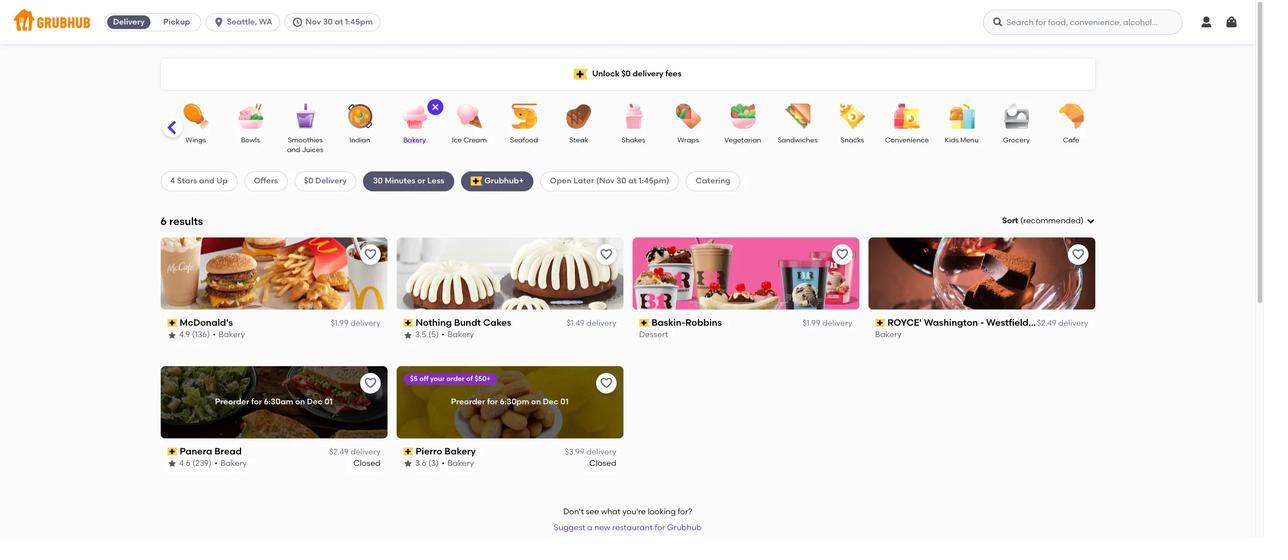 Task type: describe. For each thing, give the bounding box(es) containing it.
save this restaurant image for mcdonald's
[[363, 248, 377, 261]]

star icon image for 4.9
[[167, 331, 176, 340]]

star icon image for 3.6
[[403, 460, 412, 469]]

indian
[[349, 136, 370, 144]]

$1.99 delivery for baskin-robbins
[[803, 319, 852, 328]]

1 horizontal spatial 30
[[373, 176, 383, 186]]

4.9 (136)
[[179, 330, 210, 340]]

sort ( recommended )
[[1002, 216, 1084, 226]]

washington
[[924, 317, 978, 328]]

save this restaurant button for royce' washington - westfield southcenter mall
[[1068, 244, 1088, 265]]

delivery for royce' washington - westfield southcenter mall
[[1058, 319, 1088, 328]]

robbins
[[685, 317, 722, 328]]

bakery down 'pierro bakery'
[[447, 459, 474, 469]]

cakes
[[483, 317, 511, 328]]

bakery down royce'
[[875, 330, 901, 340]]

1 vertical spatial and
[[199, 176, 214, 186]]

star icon image for 4.6
[[167, 460, 176, 469]]

seafood image
[[504, 104, 544, 129]]

up
[[216, 176, 228, 186]]

unlock
[[592, 69, 620, 79]]

nothing bundt cakes
[[416, 317, 511, 328]]

• bakery for 3.6 (3)
[[441, 459, 474, 469]]

wa
[[259, 17, 272, 27]]

6:30pm
[[500, 397, 529, 407]]

royce' washington - westfield southcenter mall logo image
[[868, 238, 1095, 310]]

$2.49 for panera bread
[[329, 447, 349, 457]]

steak image
[[559, 104, 599, 129]]

nov 30 at 1:45pm button
[[284, 13, 385, 31]]

unlock $0 delivery fees
[[592, 69, 681, 79]]

subscription pass image for nothing bundt cakes
[[403, 319, 413, 327]]

smoothies and juices image
[[285, 104, 325, 129]]

3.5
[[415, 330, 427, 340]]

pierro bakery
[[416, 446, 476, 457]]

vegetarian
[[725, 136, 761, 144]]

• bakery for 4.9 (136)
[[213, 330, 245, 340]]

• for (239)
[[214, 459, 218, 469]]

looking
[[648, 507, 676, 517]]

don't
[[563, 507, 584, 517]]

3.6 (3)
[[415, 459, 439, 469]]

don't see what you're looking for?
[[563, 507, 692, 517]]

3.6
[[415, 459, 426, 469]]

grocery
[[1003, 136, 1030, 144]]

save this restaurant button for mcdonald's
[[360, 244, 380, 265]]

offers
[[254, 176, 278, 186]]

1:45pm
[[345, 17, 373, 27]]

nothing
[[416, 317, 452, 328]]

$5
[[410, 375, 418, 383]]

30 minutes or less
[[373, 176, 444, 186]]

save this restaurant image for baskin-robbins
[[835, 248, 849, 261]]

$2.49 delivery for royce' washington - westfield southcenter mall
[[1037, 319, 1088, 328]]

6:30am
[[264, 397, 293, 407]]

dec for pierro bakery
[[543, 397, 558, 407]]

01 for pierro bakery
[[560, 397, 569, 407]]

4.9
[[179, 330, 190, 340]]

bread
[[214, 446, 242, 457]]

delivery for panera bread
[[350, 447, 380, 457]]

juices
[[302, 146, 323, 154]]

southcenter
[[1031, 317, 1086, 328]]

$1.99 for baskin-robbins
[[803, 319, 820, 328]]

suggest a new restaurant for grubhub button
[[549, 518, 707, 537]]

none field containing sort
[[1002, 215, 1095, 227]]

0 horizontal spatial $0
[[304, 176, 313, 186]]

(136)
[[192, 330, 210, 340]]

suggest
[[554, 523, 585, 533]]

sandwiches
[[778, 136, 818, 144]]

mcdonald's logo image
[[160, 238, 387, 310]]

$1.49 delivery
[[567, 319, 616, 328]]

svg image inside seattle, wa button
[[213, 17, 225, 28]]

6
[[160, 215, 167, 228]]

(3)
[[428, 459, 439, 469]]

for for bakery
[[487, 397, 498, 407]]

or
[[417, 176, 425, 186]]

delivery for baskin-robbins
[[822, 319, 852, 328]]

wings
[[186, 136, 206, 144]]

$3.99 delivery
[[565, 447, 616, 457]]

subscription pass image for panera bread
[[167, 448, 177, 456]]

smoothies and juices
[[287, 136, 323, 154]]

4
[[170, 176, 175, 186]]

recommended
[[1023, 216, 1081, 226]]

order
[[446, 375, 465, 383]]

bakery down 'mcdonald's'
[[219, 330, 245, 340]]

grubhub+
[[484, 176, 524, 186]]

panera bread
[[180, 446, 242, 457]]

• bakery for 3.5 (5)
[[442, 330, 474, 340]]

save this restaurant button for nothing bundt cakes
[[596, 244, 616, 265]]

1 horizontal spatial at
[[628, 176, 637, 186]]

30 inside "button"
[[323, 17, 333, 27]]

star icon image for 3.5
[[403, 331, 412, 340]]

$1.49
[[567, 319, 584, 328]]

ice cream
[[452, 136, 487, 144]]

a
[[587, 523, 592, 533]]

• bakery for 4.6 (239)
[[214, 459, 247, 469]]

save this restaurant button for panera bread
[[360, 373, 380, 394]]

nov 30 at 1:45pm
[[305, 17, 373, 27]]

$2.49 for royce' washington - westfield southcenter mall
[[1037, 319, 1056, 328]]

royce'
[[887, 317, 922, 328]]

for inside button
[[655, 523, 665, 533]]

(
[[1020, 216, 1023, 226]]

steak
[[569, 136, 588, 144]]

baskin-robbins
[[651, 317, 722, 328]]

catering
[[696, 176, 730, 186]]

at inside nov 30 at 1:45pm "button"
[[335, 17, 343, 27]]

save this restaurant image for panera bread
[[363, 377, 377, 390]]

bakery image
[[395, 104, 435, 129]]

seattle, wa
[[227, 17, 272, 27]]

delivery for mcdonald's
[[350, 319, 380, 328]]

bakery right pierro
[[445, 446, 476, 457]]

subscription pass image for pierro bakery
[[403, 448, 413, 456]]



Task type: vqa. For each thing, say whether or not it's contained in the screenshot.
first Egg from right
no



Task type: locate. For each thing, give the bounding box(es) containing it.
for left 6:30am
[[251, 397, 262, 407]]

0 horizontal spatial 30
[[323, 17, 333, 27]]

30 right (nov
[[617, 176, 626, 186]]

0 horizontal spatial $2.49
[[329, 447, 349, 457]]

0 horizontal spatial closed
[[353, 459, 380, 469]]

1 vertical spatial at
[[628, 176, 637, 186]]

bundt
[[454, 317, 481, 328]]

0 vertical spatial $2.49
[[1037, 319, 1056, 328]]

1 horizontal spatial 01
[[560, 397, 569, 407]]

grubhub plus flag logo image for grubhub+
[[471, 177, 482, 186]]

open later (nov 30 at 1:45pm)
[[550, 176, 669, 186]]

6 results
[[160, 215, 203, 228]]

svg image
[[1200, 15, 1213, 29], [431, 103, 440, 112]]

sandwiches image
[[778, 104, 818, 129]]

1 horizontal spatial and
[[287, 146, 300, 154]]

1 horizontal spatial delivery
[[315, 176, 347, 186]]

0 vertical spatial svg image
[[1200, 15, 1213, 29]]

$2.49
[[1037, 319, 1056, 328], [329, 447, 349, 457]]

1 $1.99 delivery from the left
[[331, 319, 380, 328]]

suggest a new restaurant for grubhub
[[554, 523, 702, 533]]

0 horizontal spatial $1.99
[[331, 319, 349, 328]]

1 subscription pass image from the left
[[403, 319, 413, 327]]

ice cream image
[[449, 104, 489, 129]]

svg image inside "field"
[[1086, 217, 1095, 226]]

0 horizontal spatial $2.49 delivery
[[329, 447, 380, 457]]

1 horizontal spatial $0
[[621, 69, 631, 79]]

(239)
[[192, 459, 212, 469]]

2 horizontal spatial subscription pass image
[[875, 319, 885, 327]]

snacks
[[840, 136, 864, 144]]

preorder for panera bread
[[215, 397, 249, 407]]

bowls image
[[231, 104, 270, 129]]

1 preorder from the left
[[215, 397, 249, 407]]

save this restaurant image for nothing bundt cakes
[[599, 248, 613, 261]]

2 dec from the left
[[543, 397, 558, 407]]

baskin-robbins logo image
[[632, 238, 859, 310]]

main navigation navigation
[[0, 0, 1255, 44]]

stars
[[177, 176, 197, 186]]

delivery down juices
[[315, 176, 347, 186]]

• bakery down 'pierro bakery'
[[441, 459, 474, 469]]

0 horizontal spatial $1.99 delivery
[[331, 319, 380, 328]]

• right the (3)
[[441, 459, 445, 469]]

save this restaurant button for baskin-robbins
[[832, 244, 852, 265]]

preorder
[[215, 397, 249, 407], [451, 397, 485, 407]]

1 horizontal spatial svg image
[[1200, 15, 1213, 29]]

closed left 3.6
[[353, 459, 380, 469]]

-
[[980, 317, 984, 328]]

for for bread
[[251, 397, 262, 407]]

0 horizontal spatial for
[[251, 397, 262, 407]]

dec right 6:30am
[[307, 397, 323, 407]]

seattle, wa button
[[206, 13, 284, 31]]

soup image
[[121, 104, 161, 129]]

$1.99 delivery
[[331, 319, 380, 328], [803, 319, 852, 328]]

1 on from the left
[[295, 397, 305, 407]]

01 right 6:30am
[[324, 397, 333, 407]]

nothing bundt cakes logo image
[[396, 238, 623, 310]]

1 vertical spatial delivery
[[315, 176, 347, 186]]

closed for pierro bakery
[[589, 459, 616, 469]]

wings image
[[176, 104, 216, 129]]

cafe image
[[1051, 104, 1091, 129]]

baskin-
[[651, 317, 685, 328]]

and down smoothies
[[287, 146, 300, 154]]

$50+
[[475, 375, 491, 383]]

4.6
[[179, 459, 190, 469]]

on for bread
[[295, 397, 305, 407]]

pickup button
[[153, 13, 201, 31]]

1 horizontal spatial for
[[487, 397, 498, 407]]

subscription pass image for baskin-robbins
[[639, 319, 649, 327]]

and
[[287, 146, 300, 154], [199, 176, 214, 186]]

None field
[[1002, 215, 1095, 227]]

1 vertical spatial $0
[[304, 176, 313, 186]]

• down the panera bread
[[214, 459, 218, 469]]

preorder for pierro bakery
[[451, 397, 485, 407]]

star icon image left "3.5"
[[403, 331, 412, 340]]

subscription pass image left pierro
[[403, 448, 413, 456]]

1 $1.99 from the left
[[331, 319, 349, 328]]

1 horizontal spatial closed
[[589, 459, 616, 469]]

kids menu image
[[942, 104, 982, 129]]

closed
[[353, 459, 380, 469], [589, 459, 616, 469]]

0 horizontal spatial grubhub plus flag logo image
[[471, 177, 482, 186]]

at left 1:45pm
[[335, 17, 343, 27]]

save this restaurant image
[[363, 248, 377, 261], [599, 248, 613, 261], [835, 248, 849, 261], [1071, 248, 1085, 261], [363, 377, 377, 390], [599, 377, 613, 390]]

results
[[169, 215, 203, 228]]

preorder for 6:30pm on dec 01
[[451, 397, 569, 407]]

nov
[[305, 17, 321, 27]]

0 horizontal spatial subscription pass image
[[403, 319, 413, 327]]

at left 1:45pm)
[[628, 176, 637, 186]]

wraps
[[677, 136, 699, 144]]

vegetarian image
[[723, 104, 763, 129]]

1 vertical spatial grubhub plus flag logo image
[[471, 177, 482, 186]]

on right 6:30pm on the left bottom of the page
[[531, 397, 541, 407]]

0 horizontal spatial preorder
[[215, 397, 249, 407]]

2 horizontal spatial for
[[655, 523, 665, 533]]

preorder down of on the left bottom
[[451, 397, 485, 407]]

0 horizontal spatial 01
[[324, 397, 333, 407]]

subscription pass image
[[167, 319, 177, 327], [167, 448, 177, 456], [403, 448, 413, 456]]

• for (5)
[[442, 330, 445, 340]]

closed for panera bread
[[353, 459, 380, 469]]

and left up
[[199, 176, 214, 186]]

01 right 6:30pm on the left bottom of the page
[[560, 397, 569, 407]]

$0 delivery
[[304, 176, 347, 186]]

save this restaurant button
[[360, 244, 380, 265], [596, 244, 616, 265], [832, 244, 852, 265], [1068, 244, 1088, 265], [360, 373, 380, 394], [596, 373, 616, 394]]

restaurant
[[612, 523, 653, 533]]

for?
[[678, 507, 692, 517]]

•
[[213, 330, 216, 340], [442, 330, 445, 340], [214, 459, 218, 469], [441, 459, 445, 469]]

1 horizontal spatial preorder
[[451, 397, 485, 407]]

seattle,
[[227, 17, 257, 27]]

sort
[[1002, 216, 1018, 226]]

1 horizontal spatial $2.49
[[1037, 319, 1056, 328]]

0 vertical spatial grubhub plus flag logo image
[[574, 69, 588, 79]]

fees
[[665, 69, 681, 79]]

and inside smoothies and juices
[[287, 146, 300, 154]]

shakes
[[622, 136, 645, 144]]

bakery down bakery image
[[403, 136, 426, 144]]

$5 off your order of $50+
[[410, 375, 491, 383]]

convenience
[[885, 136, 929, 144]]

subscription pass image
[[403, 319, 413, 327], [639, 319, 649, 327], [875, 319, 885, 327]]

0 horizontal spatial and
[[199, 176, 214, 186]]

0 vertical spatial and
[[287, 146, 300, 154]]

smoothies
[[288, 136, 323, 144]]

3 subscription pass image from the left
[[875, 319, 885, 327]]

1 vertical spatial svg image
[[431, 103, 440, 112]]

on
[[295, 397, 305, 407], [531, 397, 541, 407]]

dec
[[307, 397, 323, 407], [543, 397, 558, 407]]

)
[[1081, 216, 1084, 226]]

panera
[[180, 446, 212, 457]]

0 horizontal spatial dec
[[307, 397, 323, 407]]

1 dec from the left
[[307, 397, 323, 407]]

• bakery down 'mcdonald's'
[[213, 330, 245, 340]]

delivery for nothing bundt cakes
[[586, 319, 616, 328]]

$2.49 delivery for panera bread
[[329, 447, 380, 457]]

closed down $3.99 delivery
[[589, 459, 616, 469]]

2 $1.99 from the left
[[803, 319, 820, 328]]

01 for panera bread
[[324, 397, 333, 407]]

cream
[[464, 136, 487, 144]]

2 on from the left
[[531, 397, 541, 407]]

0 horizontal spatial delivery
[[113, 17, 145, 27]]

convenience image
[[887, 104, 927, 129]]

shakes image
[[613, 104, 653, 129]]

4.6 (239)
[[179, 459, 212, 469]]

see
[[586, 507, 599, 517]]

cafe
[[1063, 136, 1079, 144]]

0 vertical spatial delivery
[[113, 17, 145, 27]]

star icon image left 4.6
[[167, 460, 176, 469]]

1 horizontal spatial dec
[[543, 397, 558, 407]]

for left 6:30pm on the left bottom of the page
[[487, 397, 498, 407]]

you're
[[622, 507, 646, 517]]

• for (3)
[[441, 459, 445, 469]]

mall
[[1088, 317, 1107, 328]]

subscription pass image up dessert
[[639, 319, 649, 327]]

svg image inside main navigation "navigation"
[[1200, 15, 1213, 29]]

save this restaurant image for royce' washington - westfield southcenter mall
[[1071, 248, 1085, 261]]

2 preorder from the left
[[451, 397, 485, 407]]

1 horizontal spatial $2.49 delivery
[[1037, 319, 1088, 328]]

royce' washington - westfield southcenter mall
[[887, 317, 1107, 328]]

grocery image
[[996, 104, 1036, 129]]

on right 6:30am
[[295, 397, 305, 407]]

delivery for pierro bakery
[[586, 447, 616, 457]]

Search for food, convenience, alcohol... search field
[[983, 10, 1183, 35]]

grubhub plus flag logo image
[[574, 69, 588, 79], [471, 177, 482, 186]]

1 horizontal spatial grubhub plus flag logo image
[[574, 69, 588, 79]]

pierro
[[416, 446, 442, 457]]

1 closed from the left
[[353, 459, 380, 469]]

open
[[550, 176, 572, 186]]

• right (5)
[[442, 330, 445, 340]]

preorder left 6:30am
[[215, 397, 249, 407]]

subscription pass image for mcdonald's
[[167, 319, 177, 327]]

for
[[251, 397, 262, 407], [487, 397, 498, 407], [655, 523, 665, 533]]

1 vertical spatial $2.49 delivery
[[329, 447, 380, 457]]

• bakery down nothing bundt cakes
[[442, 330, 474, 340]]

(nov
[[596, 176, 615, 186]]

delivery button
[[105, 13, 153, 31]]

2 $1.99 delivery from the left
[[803, 319, 852, 328]]

0 horizontal spatial at
[[335, 17, 343, 27]]

svg image
[[1225, 15, 1238, 29], [213, 17, 225, 28], [292, 17, 303, 28], [992, 17, 1004, 28], [1086, 217, 1095, 226]]

30
[[323, 17, 333, 27], [373, 176, 383, 186], [617, 176, 626, 186]]

bakery down bread at left bottom
[[220, 459, 247, 469]]

star icon image left 4.9
[[167, 331, 176, 340]]

• right (136)
[[213, 330, 216, 340]]

2 01 from the left
[[560, 397, 569, 407]]

star icon image left 3.6
[[403, 460, 412, 469]]

grubhub plus flag logo image for unlock $0 delivery fees
[[574, 69, 588, 79]]

1 01 from the left
[[324, 397, 333, 407]]

01
[[324, 397, 333, 407], [560, 397, 569, 407]]

snacks image
[[832, 104, 872, 129]]

1 vertical spatial $2.49
[[329, 447, 349, 457]]

1 horizontal spatial $1.99 delivery
[[803, 319, 852, 328]]

svg image inside nov 30 at 1:45pm "button"
[[292, 17, 303, 28]]

minutes
[[385, 176, 415, 186]]

$1.99 delivery for mcdonald's
[[331, 319, 380, 328]]

$0 right unlock
[[621, 69, 631, 79]]

• for (136)
[[213, 330, 216, 340]]

menu
[[960, 136, 979, 144]]

$0 down juices
[[304, 176, 313, 186]]

subscription pass image left nothing
[[403, 319, 413, 327]]

kids menu
[[945, 136, 979, 144]]

30 left minutes
[[373, 176, 383, 186]]

3.5 (5)
[[415, 330, 439, 340]]

dec for panera bread
[[307, 397, 323, 407]]

delivery inside button
[[113, 17, 145, 27]]

subscription pass image for royce' washington - westfield southcenter mall
[[875, 319, 885, 327]]

$1.99 for mcdonald's
[[331, 319, 349, 328]]

subscription pass image left royce'
[[875, 319, 885, 327]]

on for bakery
[[531, 397, 541, 407]]

less
[[427, 176, 444, 186]]

subscription pass image left 'mcdonald's'
[[167, 319, 177, 327]]

0 horizontal spatial on
[[295, 397, 305, 407]]

of
[[466, 375, 473, 383]]

2 horizontal spatial 30
[[617, 176, 626, 186]]

star icon image
[[167, 331, 176, 340], [403, 331, 412, 340], [167, 460, 176, 469], [403, 460, 412, 469]]

1 horizontal spatial on
[[531, 397, 541, 407]]

$1.99
[[331, 319, 349, 328], [803, 319, 820, 328]]

2 closed from the left
[[589, 459, 616, 469]]

1 horizontal spatial $1.99
[[803, 319, 820, 328]]

westfield
[[986, 317, 1028, 328]]

30 right nov
[[323, 17, 333, 27]]

• bakery down bread at left bottom
[[214, 459, 247, 469]]

bowls
[[241, 136, 260, 144]]

wraps image
[[668, 104, 708, 129]]

off
[[419, 375, 429, 383]]

indian image
[[340, 104, 380, 129]]

1 horizontal spatial subscription pass image
[[639, 319, 649, 327]]

0 vertical spatial $0
[[621, 69, 631, 79]]

kids
[[945, 136, 959, 144]]

grubhub plus flag logo image left "grubhub+"
[[471, 177, 482, 186]]

0 vertical spatial $2.49 delivery
[[1037, 319, 1088, 328]]

ice
[[452, 136, 462, 144]]

for down looking
[[655, 523, 665, 533]]

later
[[573, 176, 594, 186]]

bakery down nothing bundt cakes
[[448, 330, 474, 340]]

dec right 6:30pm on the left bottom of the page
[[543, 397, 558, 407]]

dessert
[[639, 330, 668, 340]]

$2.49 delivery
[[1037, 319, 1088, 328], [329, 447, 380, 457]]

delivery left pickup
[[113, 17, 145, 27]]

$3.99
[[565, 447, 584, 457]]

subscription pass image left panera
[[167, 448, 177, 456]]

0 horizontal spatial svg image
[[431, 103, 440, 112]]

2 subscription pass image from the left
[[639, 319, 649, 327]]

0 vertical spatial at
[[335, 17, 343, 27]]

grubhub plus flag logo image left unlock
[[574, 69, 588, 79]]



